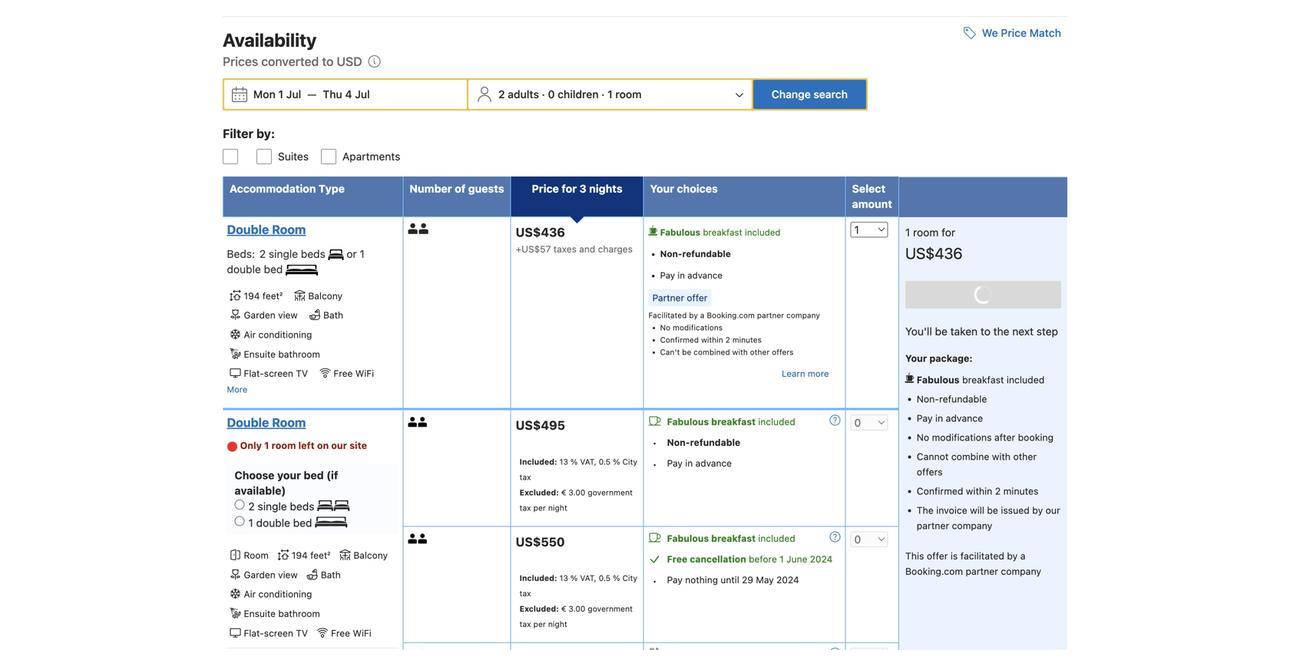 Task type: vqa. For each thing, say whether or not it's contained in the screenshot.
the leftmost 194 FEET²
yes



Task type: locate. For each thing, give the bounding box(es) containing it.
garden view down or 1 double bed
[[244, 310, 298, 321]]

2 single beds
[[248, 500, 317, 513]]

filter by:
[[223, 126, 275, 141]]

minutes down the partner offer facilitated by a booking.com partner company
[[732, 336, 762, 344]]

2 vertical spatial more details on meals and payment options image
[[830, 648, 841, 650]]

2 garden from the top
[[244, 570, 275, 580]]

more details on meals and payment options image
[[830, 415, 841, 426], [830, 532, 841, 542], [830, 648, 841, 650]]

(if
[[326, 469, 338, 482]]

0 vertical spatial no
[[660, 323, 670, 332]]

2 more details on meals and payment options image from the top
[[830, 532, 841, 542]]

no down facilitated
[[660, 323, 670, 332]]

2 adults · 0 children · 1 room button
[[470, 80, 750, 109]]

occupancy image
[[418, 418, 428, 428], [418, 534, 428, 544]]

1 inside or 1 double bed
[[360, 248, 365, 260]]

conditioning down 1 double bed at left
[[258, 589, 312, 600]]

2 horizontal spatial by
[[1032, 505, 1043, 516]]

partner inside this offer is facilitated by a booking.com partner company
[[966, 566, 998, 577]]

2 included: from the top
[[520, 574, 557, 583]]

1 vertical spatial excluded:
[[520, 604, 559, 614]]

more details on meals and payment options image for pay nothing until 29 may 2024
[[830, 532, 841, 542]]

3 • from the top
[[653, 576, 657, 587]]

double room link for us$495
[[227, 415, 394, 431]]

13 % vat, 0.5 % city tax for us$495
[[520, 457, 637, 482]]

coffee image
[[648, 225, 658, 236]]

2 flat-screen tv from the top
[[244, 628, 308, 639]]

bed inside choose your bed (if available)
[[304, 469, 324, 482]]

double down beds:
[[227, 263, 261, 276]]

we price match
[[982, 26, 1061, 39]]

a inside this offer is facilitated by a booking.com partner company
[[1020, 551, 1026, 562]]

€ up us$550
[[561, 488, 566, 497]]

1 horizontal spatial ·
[[601, 88, 605, 101]]

1 included: from the top
[[520, 457, 557, 466]]

fabulous up cancellation at the right of the page
[[667, 533, 709, 544]]

2 excluded: from the top
[[520, 604, 559, 614]]

advance
[[687, 270, 723, 281], [946, 413, 983, 424], [695, 458, 732, 469]]

modifications for confirmed
[[673, 323, 723, 332]]

13 down us$495
[[559, 457, 568, 466]]

change search
[[772, 88, 848, 101]]

conditioning
[[258, 329, 312, 340], [258, 589, 312, 600]]

2 13 % vat, 0.5 % city tax from the top
[[520, 574, 637, 598]]

government for us$495
[[588, 488, 633, 497]]

1 vertical spatial partner
[[917, 520, 949, 531]]

1 vertical spatial our
[[1046, 505, 1060, 516]]

double room link
[[227, 222, 394, 237], [227, 415, 394, 431]]

0 vertical spatial to
[[322, 54, 334, 69]]

0 horizontal spatial no
[[660, 323, 670, 332]]

mon 1 jul — thu 4 jul
[[253, 88, 370, 101]]

bed down 'beds: 2 single beds'
[[264, 263, 283, 276]]

1 vertical spatial 3.00
[[569, 604, 585, 614]]

non- for coffee icon
[[660, 249, 682, 259]]

the invoice will be issued by our partner company
[[917, 505, 1060, 531]]

0 vertical spatial our
[[331, 440, 347, 451]]

2 tax from the top
[[520, 503, 531, 513]]

offer left the "is"
[[927, 551, 948, 562]]

your up coffee image in the right of the page
[[905, 353, 927, 364]]

company inside the partner offer facilitated by a booking.com partner company
[[786, 311, 820, 320]]

1 vertical spatial in
[[935, 413, 943, 424]]

194
[[244, 290, 260, 301], [292, 550, 308, 561]]

our right on
[[331, 440, 347, 451]]

booking.com down this
[[905, 566, 963, 577]]

0 vertical spatial 194 feet²
[[244, 290, 283, 301]]

13 % vat, 0.5 % city tax down us$550
[[520, 574, 637, 598]]

be
[[935, 325, 947, 338], [682, 348, 691, 357], [987, 505, 998, 516]]

0 vertical spatial 13
[[559, 457, 568, 466]]

match
[[1030, 26, 1061, 39]]

0 vertical spatial bathroom
[[278, 349, 320, 360]]

2 13 from the top
[[559, 574, 568, 583]]

beds up 1 double bed at left
[[290, 500, 314, 513]]

1 double from the top
[[227, 222, 269, 237]]

2 3.00 from the top
[[569, 604, 585, 614]]

refundable
[[682, 249, 731, 259], [939, 393, 987, 405], [690, 438, 740, 448]]

1 double bed
[[248, 517, 315, 529]]

0 horizontal spatial company
[[786, 311, 820, 320]]

None radio
[[235, 500, 245, 510]]

by inside the invoice will be issued by our partner company
[[1032, 505, 1043, 516]]

this offer is facilitated by a booking.com partner company
[[905, 551, 1041, 577]]

1 vertical spatial refundable
[[939, 393, 987, 405]]

2 vat, from the top
[[580, 574, 596, 583]]

cannot combine with other offers
[[917, 451, 1037, 478]]

1 more details on meals and payment options image from the top
[[830, 415, 841, 426]]

2 0.5 from the top
[[599, 574, 611, 583]]

1 night from the top
[[548, 503, 567, 513]]

room inside dropdown button
[[615, 88, 642, 101]]

0 vertical spatial double room
[[227, 222, 306, 237]]

1 vertical spatial screen
[[264, 628, 293, 639]]

2 • from the top
[[653, 459, 657, 470]]

offer inside this offer is facilitated by a booking.com partner company
[[927, 551, 948, 562]]

offers inside the cannot combine with other offers
[[917, 466, 943, 478]]

1 per from the top
[[533, 503, 546, 513]]

confirmed inside no modifications confirmed within 2 minutes can't be combined with other offers
[[660, 336, 699, 344]]

double for us$495
[[227, 416, 269, 430]]

1 vertical spatial non-refundable
[[917, 393, 987, 405]]

2 horizontal spatial be
[[987, 505, 998, 516]]

choose
[[235, 469, 275, 482]]

night
[[548, 503, 567, 513], [548, 620, 567, 629]]

1 vertical spatial balcony
[[353, 550, 388, 561]]

1 vat, from the top
[[580, 457, 596, 466]]

1 vertical spatial € 3.00 government tax per night
[[520, 604, 633, 629]]

2 conditioning from the top
[[258, 589, 312, 600]]

1 vertical spatial offers
[[917, 466, 943, 478]]

1 vertical spatial view
[[278, 570, 298, 580]]

before
[[749, 554, 777, 565]]

2024
[[810, 554, 833, 565], [776, 575, 799, 585]]

1 vertical spatial 13 % vat, 0.5 % city tax
[[520, 574, 637, 598]]

double room for us$436
[[227, 222, 306, 237]]

other right combined
[[750, 348, 770, 357]]

2 vertical spatial in
[[685, 458, 693, 469]]

taken
[[950, 325, 978, 338]]

feet² down 1 double bed at left
[[310, 550, 330, 561]]

your left choices at the right of page
[[650, 182, 674, 195]]

1 vertical spatial double room
[[227, 416, 306, 430]]

1 13 from the top
[[559, 457, 568, 466]]

partner inside the invoice will be issued by our partner company
[[917, 520, 949, 531]]

1 horizontal spatial offers
[[917, 466, 943, 478]]

single right beds:
[[269, 248, 298, 260]]

with inside no modifications confirmed within 2 minutes can't be combined with other offers
[[732, 348, 748, 357]]

2024 down june
[[776, 575, 799, 585]]

package:
[[929, 353, 973, 364]]

included: for us$550
[[520, 574, 557, 583]]

1 horizontal spatial partner
[[917, 520, 949, 531]]

a
[[700, 311, 705, 320], [1020, 551, 1026, 562]]

1 vertical spatial tv
[[296, 628, 308, 639]]

1 vertical spatial other
[[1013, 451, 1037, 462]]

double down the 2 single beds
[[256, 517, 290, 529]]

your for your package:
[[905, 353, 927, 364]]

1 vertical spatial 2024
[[776, 575, 799, 585]]

view down or 1 double bed
[[278, 310, 298, 321]]

other
[[750, 348, 770, 357], [1013, 451, 1037, 462]]

1 horizontal spatial jul
[[355, 88, 370, 101]]

0 vertical spatial government
[[588, 488, 633, 497]]

no
[[660, 323, 670, 332], [917, 432, 929, 443]]

partner offer facilitated by a booking.com partner company
[[649, 292, 820, 320]]

garden down 'beds: 2 single beds'
[[244, 310, 275, 321]]

price
[[1001, 26, 1027, 39], [532, 182, 559, 195]]

room down 1 double bed at left
[[244, 550, 269, 561]]

by inside this offer is facilitated by a booking.com partner company
[[1007, 551, 1018, 562]]

booking.com up no modifications confirmed within 2 minutes can't be combined with other offers
[[707, 311, 755, 320]]

room inside 1 room for us$436
[[913, 226, 939, 239]]

a right facilitated
[[1020, 551, 1026, 562]]

within up combined
[[701, 336, 723, 344]]

0.5 for us$550
[[599, 574, 611, 583]]

mon 1 jul button
[[247, 81, 307, 108]]

1 government from the top
[[588, 488, 633, 497]]

learn more
[[782, 369, 829, 379]]

1 horizontal spatial confirmed
[[917, 486, 963, 497]]

double room link up or 1 double bed
[[227, 222, 394, 237]]

offers up learn
[[772, 348, 794, 357]]

a up no modifications confirmed within 2 minutes can't be combined with other offers
[[700, 311, 705, 320]]

accommodation
[[230, 182, 316, 195]]

in for coffee icon
[[678, 270, 685, 281]]

more
[[808, 369, 829, 379]]

or 1 double bed
[[227, 248, 365, 276]]

offer for this
[[927, 551, 948, 562]]

1 double room link from the top
[[227, 222, 394, 237]]

pay in advance for coffee image in the right of the page
[[917, 413, 983, 424]]

194 feet² down 'beds: 2 single beds'
[[244, 290, 283, 301]]

company down facilitated
[[1001, 566, 1041, 577]]

our right 'issued'
[[1046, 505, 1060, 516]]

1 vertical spatial bathroom
[[278, 609, 320, 619]]

offer right partner
[[687, 292, 708, 303]]

taxes
[[554, 244, 577, 255]]

+us$57
[[516, 244, 551, 255]]

company inside this offer is facilitated by a booking.com partner company
[[1001, 566, 1041, 577]]

flat-screen tv
[[244, 368, 308, 379], [244, 628, 308, 639]]

2 government from the top
[[588, 604, 633, 614]]

1 vertical spatial feet²
[[310, 550, 330, 561]]

fabulous breakfast included up cancellation at the right of the page
[[667, 533, 795, 544]]

1 vertical spatial us$436
[[905, 244, 963, 262]]

bed
[[264, 263, 283, 276], [304, 469, 324, 482], [293, 517, 312, 529]]

bed for your
[[304, 469, 324, 482]]

be right will
[[987, 505, 998, 516]]

1 air conditioning from the top
[[244, 329, 312, 340]]

2 vertical spatial partner
[[966, 566, 998, 577]]

thu 4 jul button
[[317, 81, 376, 108]]

your for your choices
[[650, 182, 674, 195]]

refundable for coffee icon
[[682, 249, 731, 259]]

be right 'you'll'
[[935, 325, 947, 338]]

double room up 'beds: 2 single beds'
[[227, 222, 306, 237]]

1 horizontal spatial us$436
[[905, 244, 963, 262]]

garden
[[244, 310, 275, 321], [244, 570, 275, 580]]

step
[[1037, 325, 1058, 338]]

confirmed up invoice on the right of the page
[[917, 486, 963, 497]]

garden view down 1 double bed at left
[[244, 570, 298, 580]]

0 vertical spatial pay in advance
[[660, 270, 723, 281]]

1 • from the top
[[653, 438, 657, 449]]

%
[[570, 457, 578, 466], [613, 457, 620, 466], [570, 574, 578, 583], [613, 574, 620, 583]]

—
[[307, 88, 317, 101]]

can't
[[660, 348, 680, 357]]

2 double from the top
[[227, 416, 269, 430]]

1 vertical spatial air conditioning
[[244, 589, 312, 600]]

1 vertical spatial a
[[1020, 551, 1026, 562]]

2 air conditioning from the top
[[244, 589, 312, 600]]

1 horizontal spatial no
[[917, 432, 929, 443]]

1 ensuite from the top
[[244, 349, 276, 360]]

partner down the
[[917, 520, 949, 531]]

change
[[772, 88, 811, 101]]

0 vertical spatial advance
[[687, 270, 723, 281]]

double room for us$495
[[227, 416, 306, 430]]

price left the 3 on the top of the page
[[532, 182, 559, 195]]

1 tax from the top
[[520, 473, 531, 482]]

only
[[240, 440, 262, 451]]

0 vertical spatial ensuite
[[244, 349, 276, 360]]

ensuite
[[244, 349, 276, 360], [244, 609, 276, 619]]

room for us$436
[[272, 222, 306, 237]]

garden view
[[244, 310, 298, 321], [244, 570, 298, 580]]

to left the
[[981, 325, 991, 338]]

price right we
[[1001, 26, 1027, 39]]

will
[[970, 505, 984, 516]]

2 ensuite bathroom from the top
[[244, 609, 320, 619]]

breakfast up cancellation at the right of the page
[[711, 533, 756, 544]]

amount
[[852, 198, 892, 210]]

0 vertical spatial company
[[786, 311, 820, 320]]

may
[[756, 575, 774, 585]]

1 screen from the top
[[264, 368, 293, 379]]

non-refundable for coffee image in the right of the page
[[917, 393, 987, 405]]

1 vertical spatial be
[[682, 348, 691, 357]]

tv
[[296, 368, 308, 379], [296, 628, 308, 639]]

bed left (if
[[304, 469, 324, 482]]

· left 0
[[542, 88, 545, 101]]

1 vertical spatial flat-
[[244, 628, 264, 639]]

double up beds:
[[227, 222, 269, 237]]

breakfast down combined
[[711, 417, 756, 428]]

jul
[[286, 88, 301, 101], [355, 88, 370, 101]]

feet² down or 1 double bed
[[262, 290, 283, 301]]

1 city from the top
[[622, 457, 637, 466]]

€ down us$550
[[561, 604, 566, 614]]

194 feet² down 1 double bed at left
[[292, 550, 330, 561]]

1 vertical spatial double
[[227, 416, 269, 430]]

2 double room link from the top
[[227, 415, 394, 431]]

company
[[786, 311, 820, 320], [952, 520, 992, 531], [1001, 566, 1041, 577]]

2 € from the top
[[561, 604, 566, 614]]

• for pay in advance
[[653, 459, 657, 470]]

13 % vat, 0.5 % city tax down us$495
[[520, 457, 637, 482]]

2 adults · 0 children · 1 room
[[498, 88, 642, 101]]

2 up combined
[[725, 336, 730, 344]]

1 double room from the top
[[227, 222, 306, 237]]

194 down beds:
[[244, 290, 260, 301]]

garden down 1 double bed at left
[[244, 570, 275, 580]]

air conditioning down 1 double bed at left
[[244, 589, 312, 600]]

0 horizontal spatial feet²
[[262, 290, 283, 301]]

company for the
[[952, 520, 992, 531]]

1 horizontal spatial your
[[905, 353, 927, 364]]

within up will
[[966, 486, 992, 497]]

fabulous
[[660, 227, 700, 238], [917, 374, 960, 385], [667, 417, 709, 428], [667, 533, 709, 544]]

2024 for pay nothing until 29 may 2024
[[776, 575, 799, 585]]

non-refundable for coffee icon
[[660, 249, 731, 259]]

1 vertical spatial ensuite
[[244, 609, 276, 619]]

view down 1 double bed at left
[[278, 570, 298, 580]]

group
[[210, 137, 1067, 164]]

other inside the cannot combine with other offers
[[1013, 451, 1037, 462]]

0 vertical spatial city
[[622, 457, 637, 466]]

no up 'cannot'
[[917, 432, 929, 443]]

2 occupancy image from the top
[[418, 534, 428, 544]]

0 horizontal spatial offer
[[687, 292, 708, 303]]

1 flat-screen tv from the top
[[244, 368, 308, 379]]

beds left the bed icon
[[301, 248, 325, 260]]

vat, for us$495
[[580, 457, 596, 466]]

1 3.00 from the top
[[569, 488, 585, 497]]

13 % vat, 0.5 % city tax
[[520, 457, 637, 482], [520, 574, 637, 598]]

included:
[[520, 457, 557, 466], [520, 574, 557, 583]]

single up 1 double bed at left
[[258, 500, 287, 513]]

double room up only
[[227, 416, 306, 430]]

0 vertical spatial 13 % vat, 0.5 % city tax
[[520, 457, 637, 482]]

modifications inside no modifications confirmed within 2 minutes can't be combined with other offers
[[673, 323, 723, 332]]

beds:
[[227, 248, 255, 260]]

included: down us$550
[[520, 574, 557, 583]]

minutes inside no modifications confirmed within 2 minutes can't be combined with other offers
[[732, 336, 762, 344]]

wifi
[[355, 368, 374, 379], [353, 628, 371, 639]]

€ for us$495
[[561, 488, 566, 497]]

2 € 3.00 government tax per night from the top
[[520, 604, 633, 629]]

bed down the 2 single beds
[[293, 517, 312, 529]]

0 vertical spatial per
[[533, 503, 546, 513]]

minutes
[[732, 336, 762, 344], [1003, 486, 1039, 497]]

1 vertical spatial company
[[952, 520, 992, 531]]

more
[[227, 385, 247, 395]]

0 vertical spatial offers
[[772, 348, 794, 357]]

suites
[[278, 150, 309, 163]]

1 vertical spatial ensuite bathroom
[[244, 609, 320, 619]]

to left usd
[[322, 54, 334, 69]]

4 tax from the top
[[520, 620, 531, 629]]

you'll be taken to the next step
[[905, 325, 1058, 338]]

in for coffee image in the right of the page
[[935, 413, 943, 424]]

2 vertical spatial be
[[987, 505, 998, 516]]

· right children at top left
[[601, 88, 605, 101]]

0 horizontal spatial with
[[732, 348, 748, 357]]

1 0.5 from the top
[[599, 457, 611, 466]]

1 vertical spatial bed
[[304, 469, 324, 482]]

a inside the partner offer facilitated by a booking.com partner company
[[700, 311, 705, 320]]

air conditioning up the more
[[244, 329, 312, 340]]

1 vertical spatial 13
[[559, 574, 568, 583]]

1 € from the top
[[561, 488, 566, 497]]

modifications
[[673, 323, 723, 332], [932, 432, 992, 443]]

0 horizontal spatial jul
[[286, 88, 301, 101]]

1 excluded: from the top
[[520, 488, 559, 497]]

1 vertical spatial pay in advance
[[917, 413, 983, 424]]

1 horizontal spatial feet²
[[310, 550, 330, 561]]

0 vertical spatial by
[[689, 311, 698, 320]]

2 jul from the left
[[355, 88, 370, 101]]

booking.com
[[707, 311, 755, 320], [905, 566, 963, 577]]

1 vertical spatial free wifi
[[331, 628, 371, 639]]

partner up no modifications confirmed within 2 minutes can't be combined with other offers
[[757, 311, 784, 320]]

city
[[622, 457, 637, 466], [622, 574, 637, 583]]

0 vertical spatial balcony
[[308, 290, 343, 301]]

194 down 1 double bed at left
[[292, 550, 308, 561]]

2 per from the top
[[533, 620, 546, 629]]

partner
[[652, 292, 684, 303]]

1 horizontal spatial by
[[1007, 551, 1018, 562]]

1 13 % vat, 0.5 % city tax from the top
[[520, 457, 637, 482]]

room up 'beds: 2 single beds'
[[272, 222, 306, 237]]

None radio
[[235, 516, 245, 526]]

€ 3.00 government tax per night
[[520, 488, 633, 513], [520, 604, 633, 629]]

0 vertical spatial €
[[561, 488, 566, 497]]

2 tv from the top
[[296, 628, 308, 639]]

pay
[[660, 270, 675, 281], [917, 413, 933, 424], [667, 458, 683, 469], [667, 575, 683, 585]]

excluded: down us$550
[[520, 604, 559, 614]]

confirmed up can't on the bottom of page
[[660, 336, 699, 344]]

1 vertical spatial more details on meals and payment options image
[[830, 532, 841, 542]]

is
[[951, 551, 958, 562]]

2 vertical spatial company
[[1001, 566, 1041, 577]]

partner
[[757, 311, 784, 320], [917, 520, 949, 531], [966, 566, 998, 577]]

0 vertical spatial excluded:
[[520, 488, 559, 497]]

learn more link
[[782, 366, 829, 382]]

other down booking
[[1013, 451, 1037, 462]]

offer inside the partner offer facilitated by a booking.com partner company
[[687, 292, 708, 303]]

1 horizontal spatial 194
[[292, 550, 308, 561]]

minutes up 'issued'
[[1003, 486, 1039, 497]]

bathroom
[[278, 349, 320, 360], [278, 609, 320, 619]]

no inside no modifications confirmed within 2 minutes can't be combined with other offers
[[660, 323, 670, 332]]

0 horizontal spatial confirmed
[[660, 336, 699, 344]]

room
[[615, 88, 642, 101], [913, 226, 939, 239], [271, 440, 296, 451]]

double room link up left
[[227, 415, 394, 431]]

room up 'only 1 room left on our site'
[[272, 416, 306, 430]]

room for us$495
[[272, 416, 306, 430]]

company up learn more
[[786, 311, 820, 320]]

you'll
[[905, 325, 932, 338]]

2 left the adults
[[498, 88, 505, 101]]

2 up the invoice will be issued by our partner company
[[995, 486, 1001, 497]]

2 city from the top
[[622, 574, 637, 583]]

offers down 'cannot'
[[917, 466, 943, 478]]

1 flat- from the top
[[244, 368, 264, 379]]

partner down facilitated
[[966, 566, 998, 577]]

2 double room from the top
[[227, 416, 306, 430]]

2024 for free cancellation before 1 june 2024
[[810, 554, 833, 565]]

0 vertical spatial 0.5
[[599, 457, 611, 466]]

night for us$495
[[548, 503, 567, 513]]

13 down us$550
[[559, 574, 568, 583]]

group containing suites
[[210, 137, 1067, 164]]

1 horizontal spatial 2024
[[810, 554, 833, 565]]

included: down us$495
[[520, 457, 557, 466]]

0 horizontal spatial within
[[701, 336, 723, 344]]

modifications up combined
[[673, 323, 723, 332]]

1 horizontal spatial room
[[615, 88, 642, 101]]

be right can't on the bottom of page
[[682, 348, 691, 357]]

2 garden view from the top
[[244, 570, 298, 580]]

1 vertical spatial flat-screen tv
[[244, 628, 308, 639]]

occupancy image
[[408, 223, 419, 234], [419, 223, 430, 234], [408, 418, 418, 428], [408, 534, 418, 544]]

balcony
[[308, 290, 343, 301], [353, 550, 388, 561]]

screen
[[264, 368, 293, 379], [264, 628, 293, 639]]

bed for double
[[293, 517, 312, 529]]

0 horizontal spatial balcony
[[308, 290, 343, 301]]

3 tax from the top
[[520, 589, 531, 598]]

double up only
[[227, 416, 269, 430]]

fabulous down can't on the bottom of page
[[667, 417, 709, 428]]

1 horizontal spatial company
[[952, 520, 992, 531]]

2 night from the top
[[548, 620, 567, 629]]

jul right 4
[[355, 88, 370, 101]]

advance for coffee icon
[[687, 270, 723, 281]]

number
[[410, 182, 452, 195]]

0 vertical spatial included:
[[520, 457, 557, 466]]

company inside the invoice will be issued by our partner company
[[952, 520, 992, 531]]

0 vertical spatial 2024
[[810, 554, 833, 565]]

room
[[272, 222, 306, 237], [272, 416, 306, 430], [244, 550, 269, 561]]

june
[[786, 554, 807, 565]]

2024 right june
[[810, 554, 833, 565]]

1 · from the left
[[542, 88, 545, 101]]

partner for this
[[966, 566, 998, 577]]

company down will
[[952, 520, 992, 531]]

bath
[[323, 310, 343, 321], [321, 570, 341, 580]]

1 vertical spatial non-
[[917, 393, 939, 405]]

1 € 3.00 government tax per night from the top
[[520, 488, 633, 513]]



Task type: describe. For each thing, give the bounding box(es) containing it.
price for 3 nights
[[532, 182, 623, 195]]

29
[[742, 575, 753, 585]]

bed image
[[328, 250, 344, 260]]

more details on meals and payment options image for pay in advance
[[830, 415, 841, 426]]

1 vertical spatial free
[[667, 554, 687, 565]]

booking.com inside the partner offer facilitated by a booking.com partner company
[[707, 311, 755, 320]]

coffee image
[[904, 372, 915, 383]]

usd
[[337, 54, 362, 69]]

2 view from the top
[[278, 570, 298, 580]]

guests
[[468, 182, 504, 195]]

1 garden from the top
[[244, 310, 275, 321]]

number of guests
[[410, 182, 504, 195]]

3 more details on meals and payment options image from the top
[[830, 648, 841, 650]]

1 vertical spatial minutes
[[1003, 486, 1039, 497]]

facilitated
[[649, 311, 687, 320]]

the
[[917, 505, 934, 516]]

offer for partner
[[687, 292, 708, 303]]

refundable for coffee image in the right of the page
[[939, 393, 987, 405]]

your
[[277, 469, 301, 482]]

0 vertical spatial bath
[[323, 310, 343, 321]]

vat, for us$550
[[580, 574, 596, 583]]

0 horizontal spatial price
[[532, 182, 559, 195]]

0 horizontal spatial for
[[562, 182, 577, 195]]

double room link for us$436
[[227, 222, 394, 237]]

combined
[[694, 348, 730, 357]]

within inside no modifications confirmed within 2 minutes can't be combined with other offers
[[701, 336, 723, 344]]

site
[[349, 440, 367, 451]]

available)
[[235, 484, 286, 497]]

• for non-refundable
[[653, 438, 657, 449]]

1 horizontal spatial within
[[966, 486, 992, 497]]

1 horizontal spatial to
[[981, 325, 991, 338]]

2 · from the left
[[601, 88, 605, 101]]

2 right beds:
[[259, 248, 266, 260]]

0.5 for us$495
[[599, 457, 611, 466]]

1 vertical spatial 194
[[292, 550, 308, 561]]

cancellation
[[690, 554, 746, 565]]

price inside dropdown button
[[1001, 26, 1027, 39]]

0 vertical spatial free wifi
[[334, 368, 374, 379]]

excluded: for us$495
[[520, 488, 559, 497]]

us$495
[[516, 418, 565, 433]]

no for no modifications after booking
[[917, 432, 929, 443]]

2 inside dropdown button
[[498, 88, 505, 101]]

city for us$495
[[622, 457, 637, 466]]

facilitated
[[960, 551, 1004, 562]]

1 conditioning from the top
[[258, 329, 312, 340]]

double for us$436
[[227, 222, 269, 237]]

3
[[579, 182, 587, 195]]

filter
[[223, 126, 254, 141]]

pay nothing until 29 may 2024
[[667, 575, 799, 585]]

only 1 room left on our site
[[240, 440, 367, 451]]

your package:
[[905, 353, 973, 364]]

bed inside or 1 double bed
[[264, 263, 283, 276]]

select
[[852, 182, 886, 195]]

pay in advance for coffee icon
[[660, 270, 723, 281]]

fabulous breakfast included down choices at the right of page
[[660, 227, 781, 238]]

fabulous breakfast included down combined
[[667, 417, 795, 428]]

partner for the
[[917, 520, 949, 531]]

partner inside the partner offer facilitated by a booking.com partner company
[[757, 311, 784, 320]]

prices
[[223, 54, 258, 69]]

your choices
[[650, 182, 718, 195]]

0 vertical spatial single
[[269, 248, 298, 260]]

included: for us$495
[[520, 457, 557, 466]]

2 vertical spatial room
[[244, 550, 269, 561]]

3.00 for us$495
[[569, 488, 585, 497]]

or
[[347, 248, 357, 260]]

choices
[[677, 182, 718, 195]]

cannot
[[917, 451, 949, 462]]

converted
[[261, 54, 319, 69]]

our inside the invoice will be issued by our partner company
[[1046, 505, 1060, 516]]

2 down available)
[[248, 500, 255, 513]]

we price match button
[[957, 19, 1067, 47]]

prices converted to usd
[[223, 54, 362, 69]]

1 room for us$436
[[905, 226, 963, 262]]

apartments
[[342, 150, 400, 163]]

1 tv from the top
[[296, 368, 308, 379]]

2 vertical spatial free
[[331, 628, 350, 639]]

for inside 1 room for us$436
[[942, 226, 955, 239]]

€ 3.00 government tax per night for us$550
[[520, 604, 633, 629]]

no modifications after booking
[[917, 432, 1054, 443]]

no for no modifications confirmed within 2 minutes can't be combined with other offers
[[660, 323, 670, 332]]

learn
[[782, 369, 805, 379]]

us$436 +us$57 taxes and charges
[[516, 225, 633, 255]]

government for us$550
[[588, 604, 633, 614]]

13 % vat, 0.5 % city tax for us$550
[[520, 574, 637, 598]]

breakfast down package:
[[962, 374, 1004, 385]]

1 jul from the left
[[286, 88, 301, 101]]

confirmed within 2 minutes
[[917, 486, 1039, 497]]

1 view from the top
[[278, 310, 298, 321]]

4
[[345, 88, 352, 101]]

0
[[548, 88, 555, 101]]

2 screen from the top
[[264, 628, 293, 639]]

booking.com inside this offer is facilitated by a booking.com partner company
[[905, 566, 963, 577]]

nothing
[[685, 575, 718, 585]]

thu
[[323, 88, 342, 101]]

charges
[[598, 244, 633, 255]]

13 for us$495
[[559, 457, 568, 466]]

select amount
[[852, 182, 892, 210]]

us$550
[[516, 535, 565, 550]]

0 vertical spatial wifi
[[355, 368, 374, 379]]

modifications for after
[[932, 432, 992, 443]]

1 vertical spatial wifi
[[353, 628, 371, 639]]

search
[[814, 88, 848, 101]]

3.00 for us$550
[[569, 604, 585, 614]]

0 horizontal spatial 194
[[244, 290, 260, 301]]

2 air from the top
[[244, 589, 256, 600]]

2 ensuite from the top
[[244, 609, 276, 619]]

issued
[[1001, 505, 1030, 516]]

€ 3.00 government tax per night for us$495
[[520, 488, 633, 513]]

per for us$550
[[533, 620, 546, 629]]

1 ensuite bathroom from the top
[[244, 349, 320, 360]]

breakfast down choices at the right of page
[[703, 227, 742, 238]]

0 vertical spatial free
[[334, 368, 353, 379]]

choose your bed (if available)
[[235, 469, 338, 497]]

and
[[579, 244, 595, 255]]

0 horizontal spatial to
[[322, 54, 334, 69]]

0 horizontal spatial room
[[271, 440, 296, 451]]

by:
[[256, 126, 275, 141]]

this
[[905, 551, 924, 562]]

1 inside dropdown button
[[608, 88, 613, 101]]

company for this
[[1001, 566, 1041, 577]]

nights
[[589, 182, 623, 195]]

1 horizontal spatial 194 feet²
[[292, 550, 330, 561]]

fabulous right coffee icon
[[660, 227, 700, 238]]

non- for coffee image in the right of the page
[[917, 393, 939, 405]]

advance for coffee image in the right of the page
[[946, 413, 983, 424]]

mon
[[253, 88, 275, 101]]

offers inside no modifications confirmed within 2 minutes can't be combined with other offers
[[772, 348, 794, 357]]

1 air from the top
[[244, 329, 256, 340]]

us$436 inside the 'us$436 +us$57 taxes and charges'
[[516, 225, 565, 240]]

type
[[319, 182, 345, 195]]

adults
[[508, 88, 539, 101]]

be inside no modifications confirmed within 2 minutes can't be combined with other offers
[[682, 348, 691, 357]]

1 inside 1 room for us$436
[[905, 226, 910, 239]]

2 vertical spatial non-refundable
[[667, 438, 740, 448]]

city for us$550
[[622, 574, 637, 583]]

we
[[982, 26, 998, 39]]

by inside the partner offer facilitated by a booking.com partner company
[[689, 311, 698, 320]]

fabulous breakfast included down package:
[[917, 374, 1045, 385]]

other inside no modifications confirmed within 2 minutes can't be combined with other offers
[[750, 348, 770, 357]]

2 vertical spatial pay in advance
[[667, 458, 732, 469]]

after
[[994, 432, 1015, 443]]

2 vertical spatial refundable
[[690, 438, 740, 448]]

1 occupancy image from the top
[[418, 418, 428, 428]]

per for us$495
[[533, 503, 546, 513]]

combine
[[951, 451, 989, 462]]

2 flat- from the top
[[244, 628, 264, 639]]

1 vertical spatial confirmed
[[917, 486, 963, 497]]

left
[[298, 440, 315, 451]]

beds: 2 single beds
[[227, 248, 328, 260]]

be inside the invoice will be issued by our partner company
[[987, 505, 998, 516]]

1 vertical spatial beds
[[290, 500, 314, 513]]

2 vertical spatial non-
[[667, 438, 690, 448]]

• for pay nothing until 29 may 2024
[[653, 576, 657, 587]]

1 garden view from the top
[[244, 310, 298, 321]]

2 inside no modifications confirmed within 2 minutes can't be combined with other offers
[[725, 336, 730, 344]]

13 for us$550
[[559, 574, 568, 583]]

the
[[993, 325, 1009, 338]]

free cancellation before 1 june 2024
[[667, 554, 833, 565]]

accommodation type
[[230, 182, 345, 195]]

invoice
[[936, 505, 967, 516]]

fabulous down the your package:
[[917, 374, 960, 385]]

excluded: for us$550
[[520, 604, 559, 614]]

on
[[317, 440, 329, 451]]

0 vertical spatial feet²
[[262, 290, 283, 301]]

next
[[1012, 325, 1034, 338]]

of
[[455, 182, 466, 195]]

1 bathroom from the top
[[278, 349, 320, 360]]

2 bathroom from the top
[[278, 609, 320, 619]]

1 vertical spatial bath
[[321, 570, 341, 580]]

change search button
[[753, 80, 866, 109]]

availability
[[223, 29, 317, 51]]

1 vertical spatial single
[[258, 500, 287, 513]]

until
[[721, 575, 739, 585]]

double inside or 1 double bed
[[227, 263, 261, 276]]

night for us$550
[[548, 620, 567, 629]]

1 horizontal spatial be
[[935, 325, 947, 338]]

0 vertical spatial beds
[[301, 248, 325, 260]]

with inside the cannot combine with other offers
[[992, 451, 1011, 462]]

€ for us$550
[[561, 604, 566, 614]]

1 vertical spatial double
[[256, 517, 290, 529]]

2 vertical spatial advance
[[695, 458, 732, 469]]



